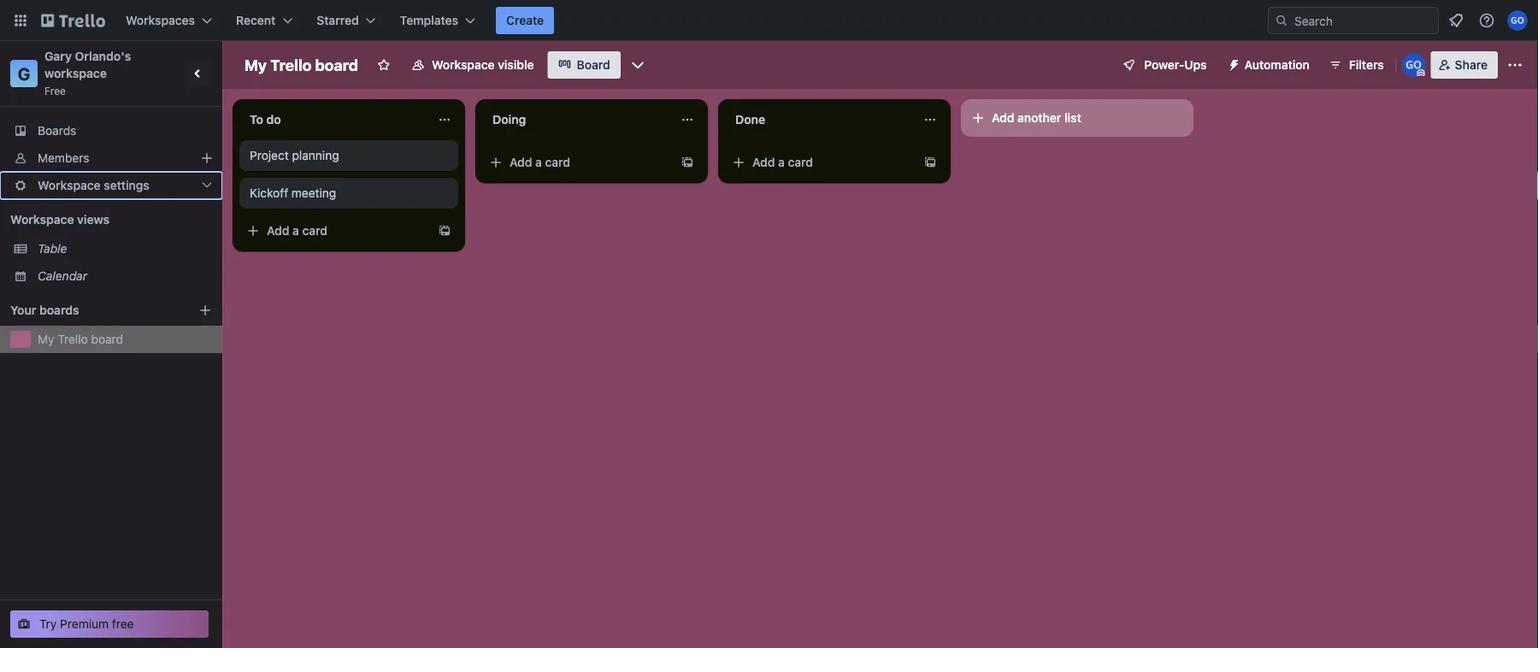 Task type: describe. For each thing, give the bounding box(es) containing it.
add for done
[[753, 155, 775, 169]]

my trello board link
[[38, 331, 212, 348]]

your boards
[[10, 303, 79, 317]]

orlando's
[[75, 49, 131, 63]]

share button
[[1431, 51, 1498, 79]]

a for to do
[[293, 224, 299, 238]]

gary
[[44, 49, 72, 63]]

add a card button for done
[[725, 149, 917, 176]]

meeting
[[292, 186, 336, 200]]

To do text field
[[239, 106, 428, 133]]

back to home image
[[41, 7, 105, 34]]

card for to do
[[302, 224, 328, 238]]

Board name text field
[[236, 51, 367, 79]]

premium
[[60, 617, 109, 631]]

this member is an admin of this board. image
[[1418, 69, 1425, 77]]

workspace visible button
[[401, 51, 544, 79]]

board
[[577, 58, 610, 72]]

add a card for doing
[[510, 155, 570, 169]]

create from template… image for doing
[[681, 156, 694, 169]]

board link
[[548, 51, 621, 79]]

members link
[[0, 145, 222, 172]]

0 horizontal spatial board
[[91, 332, 123, 346]]

show menu image
[[1507, 56, 1524, 74]]

do
[[266, 112, 281, 127]]

try premium free
[[39, 617, 134, 631]]

boards link
[[0, 117, 222, 145]]

recent
[[236, 13, 276, 27]]

power-ups
[[1145, 58, 1207, 72]]

add a card for to do
[[267, 224, 328, 238]]

templates
[[400, 13, 458, 27]]

try premium free button
[[10, 611, 209, 638]]

trello inside board name text field
[[270, 56, 312, 74]]

add a card for done
[[753, 155, 813, 169]]

1 vertical spatial my trello board
[[38, 332, 123, 346]]

add inside button
[[992, 111, 1015, 125]]

boards
[[39, 303, 79, 317]]

gary orlando (garyorlando) image inside primary element
[[1508, 10, 1528, 31]]

1 vertical spatial my
[[38, 332, 54, 346]]

to
[[250, 112, 263, 127]]

card for done
[[788, 155, 813, 169]]

to do
[[250, 112, 281, 127]]

automation
[[1245, 58, 1310, 72]]

card for doing
[[545, 155, 570, 169]]

Search field
[[1289, 8, 1438, 33]]

workspace for workspace settings
[[38, 178, 101, 192]]

0 horizontal spatial trello
[[58, 332, 88, 346]]

your
[[10, 303, 36, 317]]

workspaces
[[126, 13, 195, 27]]

try
[[39, 617, 57, 631]]

your boards with 1 items element
[[10, 300, 173, 321]]

g
[[18, 63, 30, 83]]

switch to… image
[[12, 12, 29, 29]]

board inside text field
[[315, 56, 358, 74]]

workspace visible
[[432, 58, 534, 72]]

workspace settings button
[[0, 172, 222, 199]]

planning
[[292, 148, 339, 162]]

power-ups button
[[1110, 51, 1217, 79]]

workspace
[[44, 66, 107, 80]]

kickoff meeting
[[250, 186, 336, 200]]

calendar link
[[38, 268, 212, 285]]

filters
[[1349, 58, 1384, 72]]

add for to do
[[267, 224, 289, 238]]

filters button
[[1324, 51, 1389, 79]]

my trello board inside board name text field
[[245, 56, 358, 74]]



Task type: locate. For each thing, give the bounding box(es) containing it.
1 horizontal spatial my trello board
[[245, 56, 358, 74]]

gary orlando (garyorlando) image
[[1508, 10, 1528, 31], [1402, 53, 1426, 77]]

recent button
[[226, 7, 303, 34]]

calendar
[[38, 269, 87, 283]]

add down done
[[753, 155, 775, 169]]

table
[[38, 242, 67, 256]]

board down starred
[[315, 56, 358, 74]]

add another list
[[992, 111, 1082, 125]]

boards
[[38, 124, 76, 138]]

1 horizontal spatial trello
[[270, 56, 312, 74]]

share
[[1455, 58, 1488, 72]]

0 vertical spatial workspace
[[432, 58, 495, 72]]

workspaces button
[[115, 7, 222, 34]]

create
[[506, 13, 544, 27]]

0 horizontal spatial a
[[293, 224, 299, 238]]

workspace views
[[10, 213, 110, 227]]

my down recent
[[245, 56, 267, 74]]

workspace inside popup button
[[38, 178, 101, 192]]

card down done text field
[[788, 155, 813, 169]]

my
[[245, 56, 267, 74], [38, 332, 54, 346]]

visible
[[498, 58, 534, 72]]

add a card down the "kickoff meeting"
[[267, 224, 328, 238]]

a down doing text field
[[535, 155, 542, 169]]

trello down recent dropdown button
[[270, 56, 312, 74]]

1 vertical spatial board
[[91, 332, 123, 346]]

add left the another
[[992, 111, 1015, 125]]

0 horizontal spatial create from template… image
[[438, 224, 452, 238]]

power-
[[1145, 58, 1185, 72]]

gary orlando (garyorlando) image right the filters
[[1402, 53, 1426, 77]]

templates button
[[390, 7, 486, 34]]

create from template… image
[[924, 156, 937, 169]]

0 notifications image
[[1446, 10, 1467, 31]]

ups
[[1185, 58, 1207, 72]]

a
[[535, 155, 542, 169], [778, 155, 785, 169], [293, 224, 299, 238]]

project planning
[[250, 148, 339, 162]]

0 vertical spatial my
[[245, 56, 267, 74]]

1 horizontal spatial gary orlando (garyorlando) image
[[1508, 10, 1528, 31]]

another
[[1018, 111, 1062, 125]]

add a card
[[510, 155, 570, 169], [753, 155, 813, 169], [267, 224, 328, 238]]

0 vertical spatial gary orlando (garyorlando) image
[[1508, 10, 1528, 31]]

search image
[[1275, 14, 1289, 27]]

card
[[545, 155, 570, 169], [788, 155, 813, 169], [302, 224, 328, 238]]

2 vertical spatial workspace
[[10, 213, 74, 227]]

1 horizontal spatial card
[[545, 155, 570, 169]]

a down done text field
[[778, 155, 785, 169]]

add board image
[[198, 304, 212, 317]]

add another list button
[[961, 99, 1194, 137]]

0 horizontal spatial my
[[38, 332, 54, 346]]

workspace settings
[[38, 178, 150, 192]]

0 horizontal spatial add a card button
[[239, 217, 431, 245]]

my inside board name text field
[[245, 56, 267, 74]]

my trello board down starred
[[245, 56, 358, 74]]

0 vertical spatial my trello board
[[245, 56, 358, 74]]

gary orlando's workspace link
[[44, 49, 134, 80]]

1 horizontal spatial board
[[315, 56, 358, 74]]

workspace for workspace views
[[10, 213, 74, 227]]

2 horizontal spatial card
[[788, 155, 813, 169]]

add a card button down kickoff meeting link
[[239, 217, 431, 245]]

starred
[[317, 13, 359, 27]]

primary element
[[0, 0, 1539, 41]]

workspace up table
[[10, 213, 74, 227]]

create button
[[496, 7, 554, 34]]

add a card down done
[[753, 155, 813, 169]]

0 vertical spatial trello
[[270, 56, 312, 74]]

board
[[315, 56, 358, 74], [91, 332, 123, 346]]

workspace navigation collapse icon image
[[186, 62, 210, 86]]

add for doing
[[510, 155, 532, 169]]

a for done
[[778, 155, 785, 169]]

1 horizontal spatial a
[[535, 155, 542, 169]]

my trello board down 'your boards with 1 items' element
[[38, 332, 123, 346]]

free
[[44, 85, 66, 97]]

gary orlando (garyorlando) image right open information menu icon
[[1508, 10, 1528, 31]]

2 horizontal spatial add a card
[[753, 155, 813, 169]]

a for doing
[[535, 155, 542, 169]]

1 horizontal spatial add a card
[[510, 155, 570, 169]]

open information menu image
[[1479, 12, 1496, 29]]

gary orlando's workspace free
[[44, 49, 134, 97]]

free
[[112, 617, 134, 631]]

add a card button
[[482, 149, 674, 176], [725, 149, 917, 176], [239, 217, 431, 245]]

members
[[38, 151, 89, 165]]

doing
[[493, 112, 526, 127]]

create from template… image
[[681, 156, 694, 169], [438, 224, 452, 238]]

card down meeting
[[302, 224, 328, 238]]

settings
[[104, 178, 150, 192]]

sm image
[[1221, 51, 1245, 75]]

workspace down members
[[38, 178, 101, 192]]

add a card button for doing
[[482, 149, 674, 176]]

card down doing text field
[[545, 155, 570, 169]]

board down 'your boards with 1 items' element
[[91, 332, 123, 346]]

g link
[[10, 60, 38, 87]]

0 horizontal spatial card
[[302, 224, 328, 238]]

trello down boards
[[58, 332, 88, 346]]

Done text field
[[725, 106, 913, 133]]

0 horizontal spatial my trello board
[[38, 332, 123, 346]]

kickoff
[[250, 186, 288, 200]]

workspace down templates popup button
[[432, 58, 495, 72]]

my down your boards
[[38, 332, 54, 346]]

trello
[[270, 56, 312, 74], [58, 332, 88, 346]]

project planning link
[[250, 147, 448, 164]]

create from template… image for to do
[[438, 224, 452, 238]]

1 vertical spatial trello
[[58, 332, 88, 346]]

1 horizontal spatial create from template… image
[[681, 156, 694, 169]]

add down doing
[[510, 155, 532, 169]]

add a card button for to do
[[239, 217, 431, 245]]

0 horizontal spatial add a card
[[267, 224, 328, 238]]

1 vertical spatial create from template… image
[[438, 224, 452, 238]]

0 vertical spatial board
[[315, 56, 358, 74]]

project
[[250, 148, 289, 162]]

views
[[77, 213, 110, 227]]

star or unstar board image
[[377, 58, 391, 72]]

list
[[1065, 111, 1082, 125]]

done
[[735, 112, 766, 127]]

add
[[992, 111, 1015, 125], [510, 155, 532, 169], [753, 155, 775, 169], [267, 224, 289, 238]]

add a card button down doing text field
[[482, 149, 674, 176]]

2 horizontal spatial add a card button
[[725, 149, 917, 176]]

table link
[[38, 240, 212, 257]]

1 horizontal spatial my
[[245, 56, 267, 74]]

a down the "kickoff meeting"
[[293, 224, 299, 238]]

add down kickoff
[[267, 224, 289, 238]]

1 horizontal spatial add a card button
[[482, 149, 674, 176]]

workspace for workspace visible
[[432, 58, 495, 72]]

customize views image
[[629, 56, 646, 74]]

2 horizontal spatial a
[[778, 155, 785, 169]]

0 vertical spatial create from template… image
[[681, 156, 694, 169]]

1 vertical spatial workspace
[[38, 178, 101, 192]]

my trello board
[[245, 56, 358, 74], [38, 332, 123, 346]]

automation button
[[1221, 51, 1320, 79]]

0 horizontal spatial gary orlando (garyorlando) image
[[1402, 53, 1426, 77]]

Doing text field
[[482, 106, 670, 133]]

workspace
[[432, 58, 495, 72], [38, 178, 101, 192], [10, 213, 74, 227]]

workspace inside button
[[432, 58, 495, 72]]

1 vertical spatial gary orlando (garyorlando) image
[[1402, 53, 1426, 77]]

add a card down doing
[[510, 155, 570, 169]]

kickoff meeting link
[[250, 185, 448, 202]]

add a card button down done text field
[[725, 149, 917, 176]]

starred button
[[306, 7, 386, 34]]



Task type: vqa. For each thing, say whether or not it's contained in the screenshot.
Kickoff
yes



